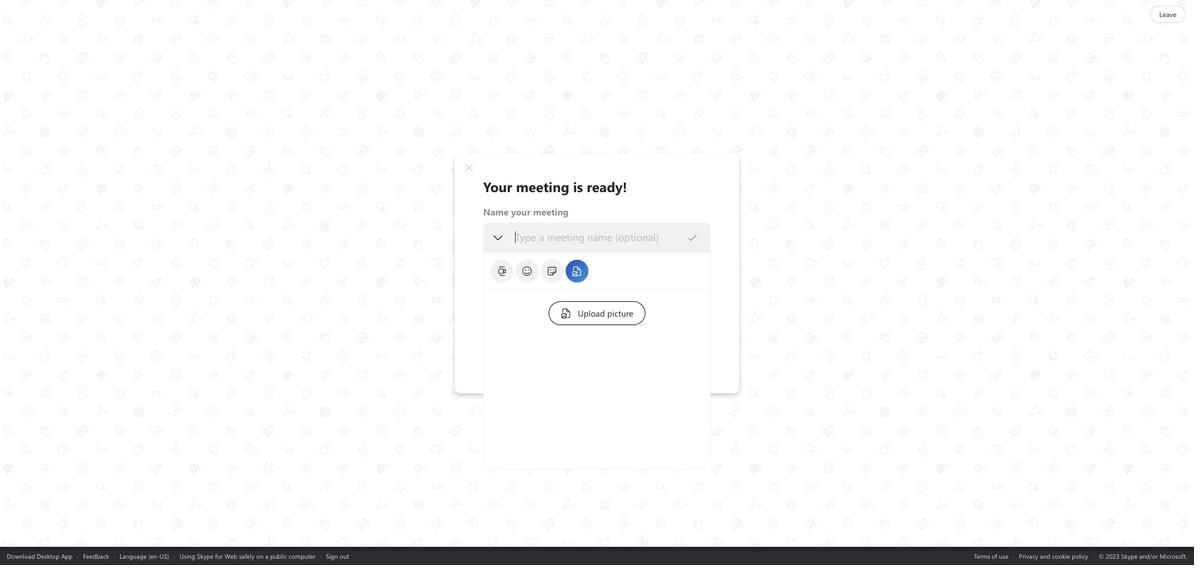 Task type: locate. For each thing, give the bounding box(es) containing it.
using skype for web safely on a public computer
[[180, 553, 316, 561]]

download desktop app
[[7, 553, 73, 561]]

language (en-us)
[[120, 553, 169, 561]]

us)
[[160, 553, 169, 561]]

(en-
[[148, 553, 160, 561]]

computer
[[289, 553, 316, 561]]

terms
[[974, 553, 990, 561]]

skype
[[197, 553, 213, 561]]

sign out
[[326, 553, 349, 561]]

feedback
[[83, 553, 109, 561]]

download desktop app link
[[7, 553, 73, 561]]

app
[[61, 553, 73, 561]]

a
[[265, 553, 269, 561]]

safely
[[239, 553, 255, 561]]

privacy and cookie policy
[[1019, 553, 1089, 561]]

out
[[340, 553, 349, 561]]

tab list
[[490, 259, 702, 284]]

privacy and cookie policy link
[[1019, 553, 1089, 561]]

sign
[[326, 553, 338, 561]]

for
[[215, 553, 223, 561]]

public
[[270, 553, 287, 561]]



Task type: describe. For each thing, give the bounding box(es) containing it.
download
[[7, 553, 35, 561]]

desktop
[[37, 553, 59, 561]]

policy
[[1072, 553, 1089, 561]]

web
[[225, 553, 237, 561]]

feedback link
[[83, 553, 109, 561]]

on
[[256, 553, 264, 561]]

using
[[180, 553, 195, 561]]

and
[[1040, 553, 1051, 561]]

privacy
[[1019, 553, 1039, 561]]

using skype for web safely on a public computer link
[[180, 553, 316, 561]]

language (en-us) link
[[120, 553, 169, 561]]

language
[[120, 553, 147, 561]]

Type a meeting name (optional) text field
[[515, 231, 687, 244]]

sign out link
[[326, 553, 349, 561]]

use
[[999, 553, 1009, 561]]

terms of use link
[[974, 553, 1009, 561]]

terms of use
[[974, 553, 1009, 561]]

cookie
[[1052, 553, 1071, 561]]

of
[[992, 553, 998, 561]]



